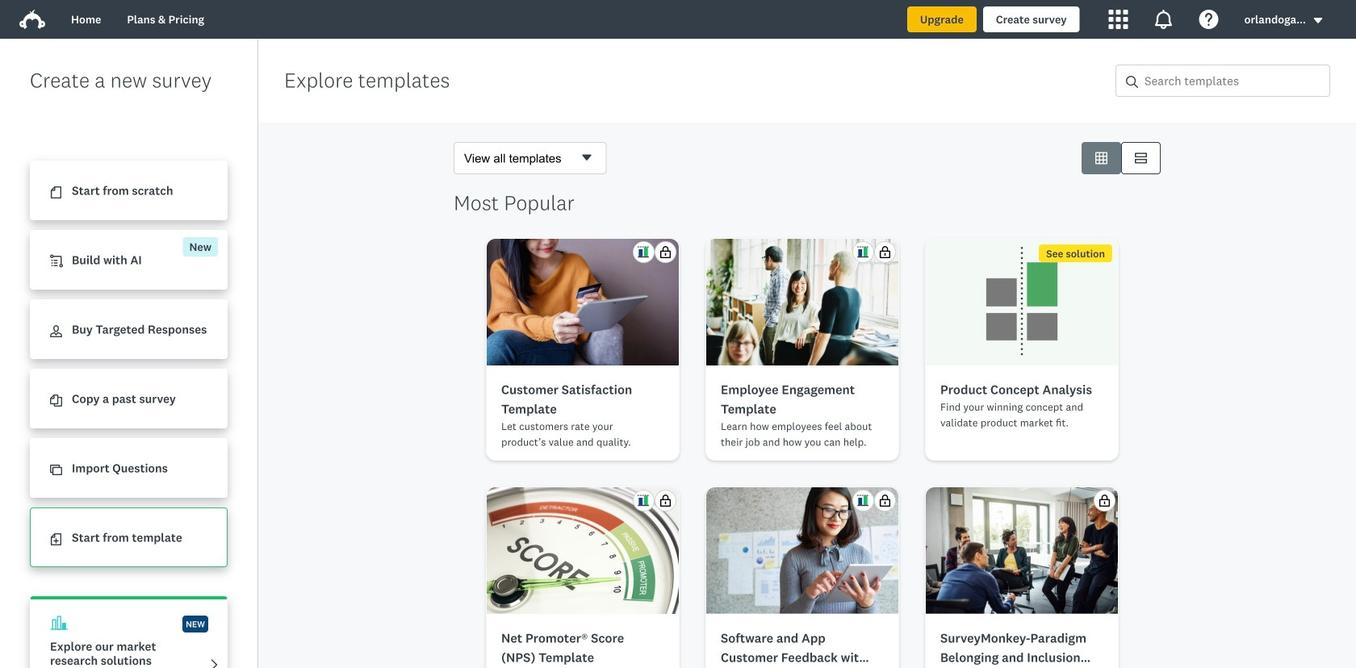 Task type: vqa. For each thing, say whether or not it's contained in the screenshot.
Notification center icon at the top right
yes



Task type: locate. For each thing, give the bounding box(es) containing it.
1 brand logo image from the top
[[19, 6, 45, 32]]

documentplus image
[[50, 534, 62, 546]]

chevronright image
[[208, 659, 220, 668]]

brand logo image
[[19, 6, 45, 32], [19, 10, 45, 29]]

lock image
[[879, 495, 891, 507]]

Search templates field
[[1138, 65, 1330, 96]]

help icon image
[[1199, 10, 1219, 29]]

search image
[[1126, 76, 1138, 88]]

documentclone image
[[50, 395, 62, 407]]

product concept analysis image
[[926, 239, 1118, 366]]

customer satisfaction template image
[[487, 239, 679, 366]]

lock image for 'employee engagement template' image
[[879, 246, 891, 258]]

notification center icon image
[[1154, 10, 1174, 29]]

products icon image
[[1109, 10, 1128, 29], [1109, 10, 1128, 29]]

lock image for customer satisfaction template image
[[660, 246, 672, 258]]

document image
[[50, 187, 62, 199]]

textboxmultiple image
[[1135, 152, 1147, 164]]

lock image
[[660, 246, 672, 258], [879, 246, 891, 258], [660, 495, 672, 507], [1099, 495, 1111, 507]]

grid image
[[1096, 152, 1108, 164]]

dropdown arrow icon image
[[1313, 15, 1324, 26], [1314, 18, 1323, 23]]



Task type: describe. For each thing, give the bounding box(es) containing it.
2 brand logo image from the top
[[19, 10, 45, 29]]

software and app customer feedback with nps® image
[[706, 488, 899, 614]]

user image
[[50, 326, 62, 338]]

employee engagement template image
[[706, 239, 899, 366]]

lock image for "net promoter® score (nps) template" image
[[660, 495, 672, 507]]

clone image
[[50, 464, 62, 476]]

surveymonkey-paradigm belonging and inclusion template image
[[926, 488, 1118, 614]]

net promoter® score (nps) template image
[[487, 488, 679, 614]]



